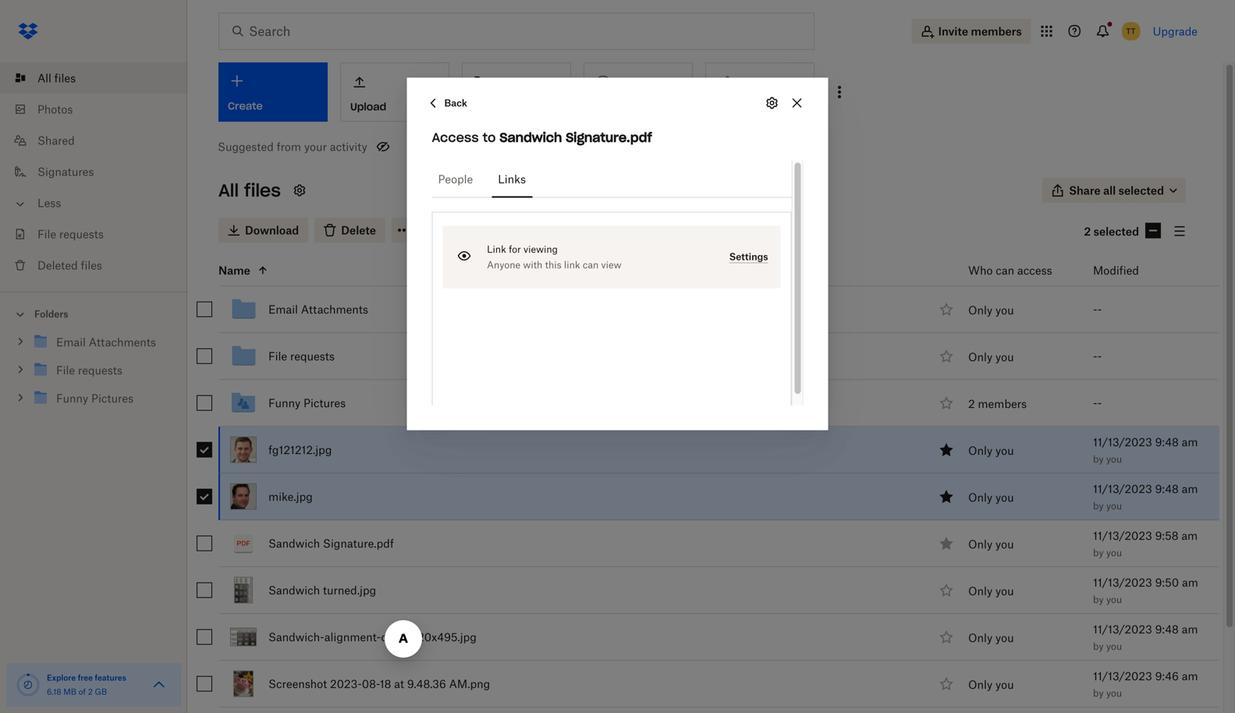 Task type: vqa. For each thing, say whether or not it's contained in the screenshot.
am inside the 11/13/2023 9:46 Am By You
yes



Task type: locate. For each thing, give the bounding box(es) containing it.
add to starred image inside name sandwich-alignment-chart-720x495.jpg, modified 11/13/2023 9:48 am, element
[[937, 628, 956, 647]]

0 vertical spatial 2
[[1084, 225, 1091, 238]]

4 only you button from the top
[[969, 489, 1014, 506]]

add to starred image for sandwich-alignment-chart-720x495.jpg
[[937, 628, 956, 647]]

only you button
[[969, 302, 1014, 319], [969, 348, 1014, 366], [969, 442, 1014, 459], [969, 489, 1014, 506], [969, 536, 1014, 553], [969, 583, 1014, 600], [969, 629, 1014, 647], [969, 676, 1014, 693]]

add to starred image for funny pictures
[[937, 394, 956, 413]]

6 by from the top
[[1094, 688, 1104, 699]]

deleted
[[37, 259, 78, 272]]

08-
[[362, 678, 380, 691]]

files right deleted
[[81, 259, 102, 272]]

2 for 2 selected
[[1084, 225, 1091, 238]]

by inside name mike.jpg, modified 11/13/2023 9:48 am, element
[[1094, 500, 1104, 512]]

only for signature.pdf
[[969, 538, 993, 551]]

5 only from the top
[[969, 538, 993, 551]]

add to starred image inside name funny pictures, modified 11/13/2023 10:13 am, element
[[937, 394, 956, 413]]

add to starred image inside name email attachments, modified 11/13/2023 10:24 am, element
[[937, 300, 956, 319]]

0 vertical spatial sandwich
[[500, 129, 562, 145]]

can right who
[[996, 264, 1015, 277]]

file requests up funny pictures
[[269, 350, 335, 363]]

tab list containing people
[[432, 160, 792, 198]]

11/13/2023 9:48 am by you
[[1094, 436, 1199, 465], [1094, 482, 1199, 512], [1094, 623, 1199, 653]]

signatures link
[[12, 156, 187, 187]]

3 -- from the top
[[1094, 397, 1102, 410]]

requests up funny pictures
[[290, 350, 335, 363]]

table
[[184, 255, 1220, 713]]

features
[[95, 673, 126, 683]]

am
[[1182, 436, 1199, 449], [1182, 482, 1199, 496], [1182, 529, 1198, 542], [1183, 576, 1199, 589], [1182, 623, 1199, 636], [1182, 670, 1199, 683]]

link
[[564, 259, 580, 271]]

sandwich turned.jpg
[[269, 584, 376, 597]]

0 vertical spatial add to starred image
[[937, 347, 956, 366]]

7 only you from the top
[[969, 631, 1014, 645]]

only you inside name file requests, modified 12/14/2023 4:10 pm, element
[[969, 350, 1014, 364]]

at
[[394, 678, 404, 691]]

2 horizontal spatial 2
[[1084, 225, 1091, 238]]

add to starred image for screenshot 2023-08-18 at 9.48.36 am.png
[[937, 675, 956, 694]]

files inside 'list item'
[[54, 71, 76, 85]]

1 vertical spatial file requests
[[269, 350, 335, 363]]

1 horizontal spatial file requests
[[269, 350, 335, 363]]

add to starred image inside name file requests, modified 12/14/2023 4:10 pm, element
[[937, 347, 956, 366]]

1 horizontal spatial 2
[[969, 397, 975, 411]]

by for 2023-
[[1094, 688, 1104, 699]]

-- inside name funny pictures, modified 11/13/2023 10:13 am, element
[[1094, 397, 1102, 410]]

by inside 11/13/2023 9:50 am by you
[[1094, 594, 1104, 606]]

1 vertical spatial requests
[[290, 350, 335, 363]]

screenshot
[[269, 678, 327, 691]]

2 vertical spatial files
[[81, 259, 102, 272]]

2 vertical spatial 2
[[88, 687, 93, 697]]

file requests link up funny pictures
[[269, 347, 335, 366]]

can
[[583, 259, 599, 271], [996, 264, 1015, 277]]

list
[[0, 53, 187, 292]]

6 11/13/2023 from the top
[[1094, 670, 1153, 683]]

1 horizontal spatial signature.pdf
[[566, 129, 652, 145]]

-- for pictures
[[1094, 397, 1102, 410]]

requests
[[59, 228, 104, 241], [290, 350, 335, 363]]

can right link
[[583, 259, 599, 271]]

you inside name file requests, modified 12/14/2023 4:10 pm, element
[[996, 350, 1014, 364]]

2 vertical spatial --
[[1094, 397, 1102, 410]]

1 vertical spatial signature.pdf
[[323, 537, 394, 550]]

viewing
[[524, 243, 558, 255]]

5 11/13/2023 from the top
[[1094, 623, 1153, 636]]

funny pictures link
[[269, 394, 346, 413]]

tab list
[[432, 160, 792, 198]]

can inside link for viewing anyone with this link can view
[[583, 259, 599, 271]]

2 9:48 from the top
[[1156, 482, 1179, 496]]

2 by from the top
[[1094, 500, 1104, 512]]

3 only you button from the top
[[969, 442, 1014, 459]]

sandwich
[[500, 129, 562, 145], [269, 537, 320, 550], [269, 584, 320, 597]]

sandwich right to
[[500, 129, 562, 145]]

only inside name file requests, modified 12/14/2023 4:10 pm, element
[[969, 350, 993, 364]]

only you inside name sandwich-alignment-chart-720x495.jpg, modified 11/13/2023 9:48 am, element
[[969, 631, 1014, 645]]

only inside name sandwich turned.jpg, modified 11/13/2023 9:50 am, element
[[969, 585, 993, 598]]

--
[[1094, 303, 1102, 316], [1094, 350, 1102, 363], [1094, 397, 1102, 410]]

file requests link up deleted files
[[12, 219, 187, 250]]

1 vertical spatial file requests link
[[269, 347, 335, 366]]

file requests inside table
[[269, 350, 335, 363]]

7 only you button from the top
[[969, 629, 1014, 647]]

11/13/2023 inside 11/13/2023 9:50 am by you
[[1094, 576, 1153, 589]]

0 vertical spatial 9:48
[[1156, 436, 1179, 449]]

9:58
[[1156, 529, 1179, 542]]

9:50
[[1156, 576, 1180, 589]]

sandwich signature.pdf link
[[269, 534, 394, 553]]

8 only from the top
[[969, 678, 993, 692]]

7 only from the top
[[969, 631, 993, 645]]

6 only you button from the top
[[969, 583, 1014, 600]]

sandwich down mike.jpg "link"
[[269, 537, 320, 550]]

3 add to starred image from the top
[[937, 628, 956, 647]]

add to starred image inside name screenshot 2023-08-18 at 9.48.36 am.png, modified 11/13/2023 9:46 am, element
[[937, 675, 956, 694]]

you
[[996, 304, 1014, 317], [996, 350, 1014, 364], [996, 444, 1014, 457], [1107, 454, 1123, 465], [996, 491, 1014, 504], [1107, 500, 1123, 512], [996, 538, 1014, 551], [1107, 547, 1123, 559], [996, 585, 1014, 598], [1107, 594, 1123, 606], [996, 631, 1014, 645], [1107, 641, 1123, 653], [996, 678, 1014, 692], [1107, 688, 1123, 699]]

people tab
[[432, 160, 479, 198]]

0 vertical spatial 11/13/2023 9:48 am by you
[[1094, 436, 1199, 465]]

all
[[37, 71, 51, 85], [219, 180, 239, 201]]

all up photos
[[37, 71, 51, 85]]

am inside 11/13/2023 9:50 am by you
[[1183, 576, 1199, 589]]

5 am from the top
[[1182, 623, 1199, 636]]

name
[[219, 264, 250, 277]]

3 only from the top
[[969, 444, 993, 457]]

only inside name sandwich-alignment-chart-720x495.jpg, modified 11/13/2023 9:48 am, element
[[969, 631, 993, 645]]

only you button inside name sandwich-alignment-chart-720x495.jpg, modified 11/13/2023 9:48 am, element
[[969, 629, 1014, 647]]

by for turned.jpg
[[1094, 594, 1104, 606]]

1 horizontal spatial requests
[[290, 350, 335, 363]]

fg121212.jpg
[[269, 443, 332, 457]]

only you button inside name sandwich turned.jpg, modified 11/13/2023 9:50 am, element
[[969, 583, 1014, 600]]

0 vertical spatial all files
[[37, 71, 76, 85]]

1 horizontal spatial can
[[996, 264, 1015, 277]]

requests up deleted files
[[59, 228, 104, 241]]

by inside name sandwich-alignment-chart-720x495.jpg, modified 11/13/2023 9:48 am, element
[[1094, 641, 1104, 653]]

only inside name screenshot 2023-08-18 at 9.48.36 am.png, modified 11/13/2023 9:46 am, element
[[969, 678, 993, 692]]

2 remove from starred image from the top
[[937, 487, 956, 506]]

only you button for requests
[[969, 348, 1014, 366]]

only you button inside name sandwich signature.pdf, modified 11/13/2023 9:58 am, element
[[969, 536, 1014, 553]]

file requests up deleted files
[[37, 228, 104, 241]]

4 only you from the top
[[969, 491, 1014, 504]]

0 horizontal spatial files
[[54, 71, 76, 85]]

selected
[[1094, 225, 1140, 238]]

0 vertical spatial signature.pdf
[[566, 129, 652, 145]]

1 vertical spatial add to starred image
[[937, 581, 956, 600]]

by for alignment-
[[1094, 641, 1104, 653]]

add to starred image for file requests
[[937, 347, 956, 366]]

11/13/2023 for turned.jpg
[[1094, 576, 1153, 589]]

11/13/2023 9:58 am by you
[[1094, 529, 1198, 559]]

4 add to starred image from the top
[[937, 675, 956, 694]]

4 11/13/2023 from the top
[[1094, 576, 1153, 589]]

0 horizontal spatial file requests
[[37, 228, 104, 241]]

-
[[1094, 303, 1098, 316], [1098, 303, 1102, 316], [1094, 350, 1098, 363], [1098, 350, 1102, 363], [1094, 397, 1098, 410], [1098, 397, 1102, 410]]

1 vertical spatial all files
[[219, 180, 281, 201]]

sandwich for sandwich turned.jpg
[[269, 584, 320, 597]]

2 add to starred image from the top
[[937, 394, 956, 413]]

only for attachments
[[969, 304, 993, 317]]

file requests inside list
[[37, 228, 104, 241]]

1 vertical spatial sandwich
[[269, 537, 320, 550]]

file down email
[[269, 350, 287, 363]]

sandwich up "sandwich-"
[[269, 584, 320, 597]]

1 remove from starred image from the top
[[937, 441, 956, 459]]

sandwich-alignment-chart-720x495.jpg link
[[269, 628, 477, 647]]

5 only you from the top
[[969, 538, 1014, 551]]

1 vertical spatial 11/13/2023 9:48 am by you
[[1094, 482, 1199, 512]]

mike.jpg
[[269, 490, 313, 503]]

name email attachments, modified 11/13/2023 10:24 am, element
[[184, 286, 1220, 333]]

1 add to starred image from the top
[[937, 300, 956, 319]]

signatures
[[37, 165, 94, 178]]

1 11/13/2023 9:48 am by you from the top
[[1094, 436, 1199, 465]]

only inside name sandwich signature.pdf, modified 11/13/2023 9:58 am, element
[[969, 538, 993, 551]]

0 horizontal spatial can
[[583, 259, 599, 271]]

only you button inside name screenshot 2023-08-18 at 9.48.36 am.png, modified 11/13/2023 9:46 am, element
[[969, 676, 1014, 693]]

all files
[[37, 71, 76, 85], [219, 180, 281, 201]]

all files down 'suggested'
[[219, 180, 281, 201]]

only inside name email attachments, modified 11/13/2023 10:24 am, element
[[969, 304, 993, 317]]

add to starred image for sandwich turned.jpg
[[937, 581, 956, 600]]

add to starred image
[[937, 300, 956, 319], [937, 394, 956, 413], [937, 628, 956, 647], [937, 675, 956, 694]]

0 horizontal spatial all
[[37, 71, 51, 85]]

email attachments
[[269, 303, 368, 316]]

11/13/2023 9:48 am by you inside name sandwich-alignment-chart-720x495.jpg, modified 11/13/2023 9:48 am, element
[[1094, 623, 1199, 653]]

less image
[[12, 196, 28, 212]]

remove from starred image
[[937, 441, 956, 459], [937, 487, 956, 506]]

1 horizontal spatial all files
[[219, 180, 281, 201]]

only for requests
[[969, 350, 993, 364]]

table containing name
[[184, 255, 1220, 713]]

3 11/13/2023 from the top
[[1094, 529, 1153, 542]]

2 only from the top
[[969, 350, 993, 364]]

0 vertical spatial file requests link
[[12, 219, 187, 250]]

am inside 11/13/2023 9:58 am by you
[[1182, 529, 1198, 542]]

all down 'suggested'
[[219, 180, 239, 201]]

1 vertical spatial 2
[[969, 397, 975, 411]]

2 inside button
[[969, 397, 975, 411]]

remove from starred image inside name mike.jpg, modified 11/13/2023 9:48 am, element
[[937, 487, 956, 506]]

4 by from the top
[[1094, 594, 1104, 606]]

name sandwich signature.pdf, modified 11/13/2023 9:58 am, element
[[184, 521, 1220, 567]]

only you button inside name file requests, modified 12/14/2023 4:10 pm, element
[[969, 348, 1014, 366]]

1 only you from the top
[[969, 304, 1014, 317]]

all files up photos
[[37, 71, 76, 85]]

only you button inside name email attachments, modified 11/13/2023 10:24 am, element
[[969, 302, 1014, 319]]

name screenshot 2023-08-18 at 9.48.36 am.png, modified 11/13/2023 9:46 am, element
[[184, 661, 1220, 708]]

1 9:48 from the top
[[1156, 436, 1179, 449]]

files for deleted files link
[[81, 259, 102, 272]]

1 vertical spatial file
[[269, 350, 287, 363]]

remove from starred image inside name fg121212.jpg, modified 11/13/2023 9:48 am, element
[[937, 441, 956, 459]]

shared
[[37, 134, 75, 147]]

9:48 for sandwich-alignment-chart-720x495.jpg
[[1156, 623, 1179, 636]]

5 only you button from the top
[[969, 536, 1014, 553]]

1 add to starred image from the top
[[937, 347, 956, 366]]

back
[[445, 97, 468, 109]]

files down 'suggested'
[[244, 180, 281, 201]]

photos link
[[12, 94, 187, 125]]

from
[[277, 140, 301, 153]]

2
[[1084, 225, 1091, 238], [969, 397, 975, 411], [88, 687, 93, 697]]

1 horizontal spatial all
[[219, 180, 239, 201]]

group
[[0, 325, 187, 424]]

2 right of
[[88, 687, 93, 697]]

18
[[380, 678, 391, 691]]

2 -- from the top
[[1094, 350, 1102, 363]]

2 vertical spatial 9:48
[[1156, 623, 1179, 636]]

gb
[[95, 687, 107, 697]]

1 vertical spatial remove from starred image
[[937, 487, 956, 506]]

files up photos
[[54, 71, 76, 85]]

3 only you from the top
[[969, 444, 1014, 457]]

11/13/2023 inside 11/13/2023 9:58 am by you
[[1094, 529, 1153, 542]]

only you inside name screenshot 2023-08-18 at 9.48.36 am.png, modified 11/13/2023 9:46 am, element
[[969, 678, 1014, 692]]

links tab
[[492, 160, 532, 198]]

name mike.jpg, modified 11/13/2023 9:48 am, element
[[184, 474, 1220, 521]]

2 horizontal spatial files
[[244, 180, 281, 201]]

files
[[54, 71, 76, 85], [244, 180, 281, 201], [81, 259, 102, 272]]

/screenshot 2023-08-18 at 9.48.36 am.png image
[[233, 671, 254, 697]]

0 vertical spatial file requests
[[37, 228, 104, 241]]

-- inside name file requests, modified 12/14/2023 4:10 pm, element
[[1094, 350, 1102, 363]]

only
[[969, 304, 993, 317], [969, 350, 993, 364], [969, 444, 993, 457], [969, 491, 993, 504], [969, 538, 993, 551], [969, 585, 993, 598], [969, 631, 993, 645], [969, 678, 993, 692]]

file requests link
[[12, 219, 187, 250], [269, 347, 335, 366]]

file requests
[[37, 228, 104, 241], [269, 350, 335, 363]]

only you inside name sandwich turned.jpg, modified 11/13/2023 9:50 am, element
[[969, 585, 1014, 598]]

8 only you from the top
[[969, 678, 1014, 692]]

2 11/13/2023 9:48 am by you from the top
[[1094, 482, 1199, 512]]

am inside 11/13/2023 9:46 am by you
[[1182, 670, 1199, 683]]

0 vertical spatial remove from starred image
[[937, 441, 956, 459]]

1 -- from the top
[[1094, 303, 1102, 316]]

add to starred image inside name sandwich turned.jpg, modified 11/13/2023 9:50 am, element
[[937, 581, 956, 600]]

access to sandwich signature.pdf
[[432, 129, 652, 145]]

2 left members
[[969, 397, 975, 411]]

0 horizontal spatial all files
[[37, 71, 76, 85]]

6 am from the top
[[1182, 670, 1199, 683]]

only you for attachments
[[969, 304, 1014, 317]]

only you button for 2023-
[[969, 676, 1014, 693]]

9:48
[[1156, 436, 1179, 449], [1156, 482, 1179, 496], [1156, 623, 1179, 636]]

1 vertical spatial 9:48
[[1156, 482, 1179, 496]]

only you inside name sandwich signature.pdf, modified 11/13/2023 9:58 am, element
[[969, 538, 1014, 551]]

2 11/13/2023 from the top
[[1094, 482, 1153, 496]]

link for viewing anyone with this link can view
[[487, 243, 622, 271]]

6 only you from the top
[[969, 585, 1014, 598]]

3 by from the top
[[1094, 547, 1104, 559]]

11/13/2023 9:48 am by you inside name fg121212.jpg, modified 11/13/2023 9:48 am, element
[[1094, 436, 1199, 465]]

only inside name fg121212.jpg, modified 11/13/2023 9:48 am, element
[[969, 444, 993, 457]]

sharing modal dialog
[[407, 78, 829, 555]]

0 horizontal spatial 2
[[88, 687, 93, 697]]

11/13/2023 for alignment-
[[1094, 623, 1153, 636]]

2 only you button from the top
[[969, 348, 1014, 366]]

by
[[1094, 454, 1104, 465], [1094, 500, 1104, 512], [1094, 547, 1104, 559], [1094, 594, 1104, 606], [1094, 641, 1104, 653], [1094, 688, 1104, 699]]

by inside 11/13/2023 9:58 am by you
[[1094, 547, 1104, 559]]

add to starred image
[[937, 347, 956, 366], [937, 581, 956, 600]]

sandwich turned.jpg link
[[269, 581, 376, 600]]

11/13/2023 9:48 am by you for fg121212.jpg
[[1094, 436, 1199, 465]]

you inside name email attachments, modified 11/13/2023 10:24 am, element
[[996, 304, 1014, 317]]

2 only you from the top
[[969, 350, 1014, 364]]

3 9:48 from the top
[[1156, 623, 1179, 636]]

3 11/13/2023 9:48 am by you from the top
[[1094, 623, 1199, 653]]

8 only you button from the top
[[969, 676, 1014, 693]]

file down less
[[37, 228, 56, 241]]

only you button for signature.pdf
[[969, 536, 1014, 553]]

11/13/2023 for signature.pdf
[[1094, 529, 1153, 542]]

0 vertical spatial all
[[37, 71, 51, 85]]

to
[[483, 129, 496, 145]]

only you button inside name fg121212.jpg, modified 11/13/2023 9:48 am, element
[[969, 442, 1014, 459]]

0 vertical spatial requests
[[59, 228, 104, 241]]

-- inside name email attachments, modified 11/13/2023 10:24 am, element
[[1094, 303, 1102, 316]]

11/13/2023 9:48 am by you inside name mike.jpg, modified 11/13/2023 9:48 am, element
[[1094, 482, 1199, 512]]

3 am from the top
[[1182, 529, 1198, 542]]

0 horizontal spatial file
[[37, 228, 56, 241]]

am for turned.jpg
[[1183, 576, 1199, 589]]

you inside 11/13/2023 9:50 am by you
[[1107, 594, 1123, 606]]

11/13/2023 for 2023-
[[1094, 670, 1153, 683]]

only you
[[969, 304, 1014, 317], [969, 350, 1014, 364], [969, 444, 1014, 457], [969, 491, 1014, 504], [969, 538, 1014, 551], [969, 585, 1014, 598], [969, 631, 1014, 645], [969, 678, 1014, 692]]

1 horizontal spatial files
[[81, 259, 102, 272]]

upgrade
[[1153, 25, 1198, 38]]

4 only from the top
[[969, 491, 993, 504]]

all files list item
[[0, 62, 187, 94]]

1 only you button from the top
[[969, 302, 1014, 319]]

2 add to starred image from the top
[[937, 581, 956, 600]]

add to starred image for email attachments
[[937, 300, 956, 319]]

11/13/2023 inside 11/13/2023 9:46 am by you
[[1094, 670, 1153, 683]]

2 vertical spatial 11/13/2023 9:48 am by you
[[1094, 623, 1199, 653]]

only you inside name email attachments, modified 11/13/2023 10:24 am, element
[[969, 304, 1014, 317]]

only inside name mike.jpg, modified 11/13/2023 9:48 am, element
[[969, 491, 993, 504]]

modified
[[1094, 264, 1140, 277]]

1 by from the top
[[1094, 454, 1104, 465]]

0 vertical spatial files
[[54, 71, 76, 85]]

5 by from the top
[[1094, 641, 1104, 653]]

1 vertical spatial --
[[1094, 350, 1102, 363]]

1 horizontal spatial file requests link
[[269, 347, 335, 366]]

6 only from the top
[[969, 585, 993, 598]]

4 am from the top
[[1183, 576, 1199, 589]]

2 vertical spatial sandwich
[[269, 584, 320, 597]]

1 only from the top
[[969, 304, 993, 317]]

by inside 11/13/2023 9:46 am by you
[[1094, 688, 1104, 699]]

file
[[37, 228, 56, 241], [269, 350, 287, 363]]

dropbox image
[[12, 16, 44, 47]]

am for signature.pdf
[[1182, 529, 1198, 542]]

0 vertical spatial --
[[1094, 303, 1102, 316]]

2 left selected
[[1084, 225, 1091, 238]]

suggested
[[218, 140, 274, 153]]

alignment-
[[325, 631, 381, 644]]



Task type: describe. For each thing, give the bounding box(es) containing it.
modified button
[[1094, 261, 1180, 280]]

all inside 'list item'
[[37, 71, 51, 85]]

2 am from the top
[[1182, 482, 1199, 496]]

who can access
[[969, 264, 1053, 277]]

9.48.36
[[407, 678, 446, 691]]

1 11/13/2023 from the top
[[1094, 436, 1153, 449]]

with
[[523, 259, 543, 271]]

funny pictures
[[269, 397, 346, 410]]

signature.pdf inside sharing modal 'dialog'
[[566, 129, 652, 145]]

only you inside name mike.jpg, modified 11/13/2023 9:48 am, element
[[969, 491, 1014, 504]]

explore free features 6.18 mb of 2 gb
[[47, 673, 126, 697]]

1 vertical spatial files
[[244, 180, 281, 201]]

am for alignment-
[[1182, 623, 1199, 636]]

only you button for attachments
[[969, 302, 1014, 319]]

name file requests, modified 12/14/2023 4:10 pm, element
[[184, 333, 1220, 380]]

0 vertical spatial file
[[37, 228, 56, 241]]

links
[[498, 172, 526, 186]]

email attachments link
[[269, 300, 368, 319]]

by inside name fg121212.jpg, modified 11/13/2023 9:48 am, element
[[1094, 454, 1104, 465]]

only for turned.jpg
[[969, 585, 993, 598]]

attachments
[[301, 303, 368, 316]]

remove from starred image for mike.jpg
[[937, 487, 956, 506]]

2023-
[[330, 678, 362, 691]]

only you button for turned.jpg
[[969, 583, 1014, 600]]

-- for attachments
[[1094, 303, 1102, 316]]

sandwich inside sharing modal 'dialog'
[[500, 129, 562, 145]]

9:48 for fg121212.jpg
[[1156, 436, 1179, 449]]

settings button
[[730, 251, 768, 263]]

email
[[269, 303, 298, 316]]

activity
[[330, 140, 367, 153]]

/fg121212.jpg image
[[230, 437, 257, 463]]

anyone
[[487, 259, 521, 271]]

only you button for alignment-
[[969, 629, 1014, 647]]

name sandwich-alignment-chart-720x495.jpg, modified 11/13/2023 9:48 am, element
[[184, 614, 1220, 661]]

only you inside name fg121212.jpg, modified 11/13/2023 9:48 am, element
[[969, 444, 1014, 457]]

only you for signature.pdf
[[969, 538, 1014, 551]]

back button
[[426, 94, 471, 112]]

name fg121212.jpg, modified 11/13/2023 9:48 am, element
[[184, 427, 1220, 474]]

sandwich-alignment-chart-720x495.jpg
[[269, 631, 477, 644]]

explore
[[47, 673, 76, 683]]

/mike.jpg image
[[230, 484, 257, 510]]

funny
[[269, 397, 301, 410]]

/sandwich turned.jpg image
[[234, 577, 253, 604]]

chart-
[[381, 631, 412, 644]]

pictures
[[304, 397, 346, 410]]

sandwich for sandwich signature.pdf
[[269, 537, 320, 550]]

upgrade link
[[1153, 25, 1198, 38]]

fg121212.jpg link
[[269, 441, 332, 459]]

only for alignment-
[[969, 631, 993, 645]]

free
[[78, 673, 93, 683]]

who
[[969, 264, 993, 277]]

-- for requests
[[1094, 350, 1102, 363]]

name sandwich turned.jpg, modified 11/13/2023 9:50 am, element
[[184, 567, 1220, 614]]

tab list inside sharing modal 'dialog'
[[432, 160, 792, 198]]

2 members
[[969, 397, 1027, 411]]

your
[[304, 140, 327, 153]]

all files inside 'list item'
[[37, 71, 76, 85]]

photos
[[37, 103, 73, 116]]

1 am from the top
[[1182, 436, 1199, 449]]

access
[[1018, 264, 1053, 277]]

link
[[487, 243, 506, 255]]

all files link
[[12, 62, 187, 94]]

mb
[[63, 687, 76, 697]]

only you button inside name mike.jpg, modified 11/13/2023 9:48 am, element
[[969, 489, 1014, 506]]

of
[[79, 687, 86, 697]]

only you for requests
[[969, 350, 1014, 364]]

sandwich signature.pdf
[[269, 537, 394, 550]]

only you for alignment-
[[969, 631, 1014, 645]]

2 inside 'explore free features 6.18 mb of 2 gb'
[[88, 687, 93, 697]]

for
[[509, 243, 521, 255]]

deleted files link
[[12, 250, 187, 281]]

0 horizontal spatial requests
[[59, 228, 104, 241]]

remove from starred image
[[937, 534, 956, 553]]

2 for 2 members
[[969, 397, 975, 411]]

sandwich-
[[269, 631, 325, 644]]

remove from starred image for fg121212.jpg
[[937, 441, 956, 459]]

11/13/2023 9:46 am by you
[[1094, 670, 1199, 699]]

11/13/2023 9:50 am by you
[[1094, 576, 1199, 606]]

suggested from your activity
[[218, 140, 367, 153]]

quota usage element
[[16, 673, 41, 698]]

people
[[438, 172, 473, 186]]

mike.jpg link
[[269, 487, 313, 506]]

am.png
[[449, 678, 490, 691]]

this
[[545, 259, 562, 271]]

screenshot 2023-08-18 at 9.48.36 am.png
[[269, 678, 490, 691]]

turned.jpg
[[323, 584, 376, 597]]

name button
[[219, 261, 930, 280]]

1 horizontal spatial file
[[269, 350, 287, 363]]

name funny pictures, modified 11/13/2023 10:13 am, element
[[184, 380, 1220, 427]]

you inside 11/13/2023 9:46 am by you
[[1107, 688, 1123, 699]]

9:48 for mike.jpg
[[1156, 482, 1179, 496]]

folders button
[[0, 302, 187, 325]]

am for 2023-
[[1182, 670, 1199, 683]]

2 members button
[[969, 395, 1027, 412]]

members
[[978, 397, 1027, 411]]

view
[[601, 259, 622, 271]]

720x495.jpg
[[412, 631, 477, 644]]

only you for 2023-
[[969, 678, 1014, 692]]

less
[[37, 196, 61, 210]]

11/13/2023 9:48 am by you for mike.jpg
[[1094, 482, 1199, 512]]

access
[[432, 129, 479, 145]]

6.18
[[47, 687, 61, 697]]

screenshot 2023-08-18 at 9.48.36 am.png link
[[269, 675, 490, 694]]

2 selected
[[1084, 225, 1140, 238]]

settings
[[730, 251, 768, 263]]

you inside 11/13/2023 9:58 am by you
[[1107, 547, 1123, 559]]

folders
[[34, 308, 68, 320]]

files for all files link on the left
[[54, 71, 76, 85]]

/sandwich alignment chart 720x495.jpg image
[[230, 628, 257, 647]]

by for signature.pdf
[[1094, 547, 1104, 559]]

0 horizontal spatial file requests link
[[12, 219, 187, 250]]

1 vertical spatial all
[[219, 180, 239, 201]]

deleted files
[[37, 259, 102, 272]]

only you for turned.jpg
[[969, 585, 1014, 598]]

shared link
[[12, 125, 187, 156]]

0 horizontal spatial signature.pdf
[[323, 537, 394, 550]]

list containing all files
[[0, 53, 187, 292]]

9:46
[[1156, 670, 1179, 683]]

only for 2023-
[[969, 678, 993, 692]]

11/13/2023 9:48 am by you for sandwich-alignment-chart-720x495.jpg
[[1094, 623, 1199, 653]]



